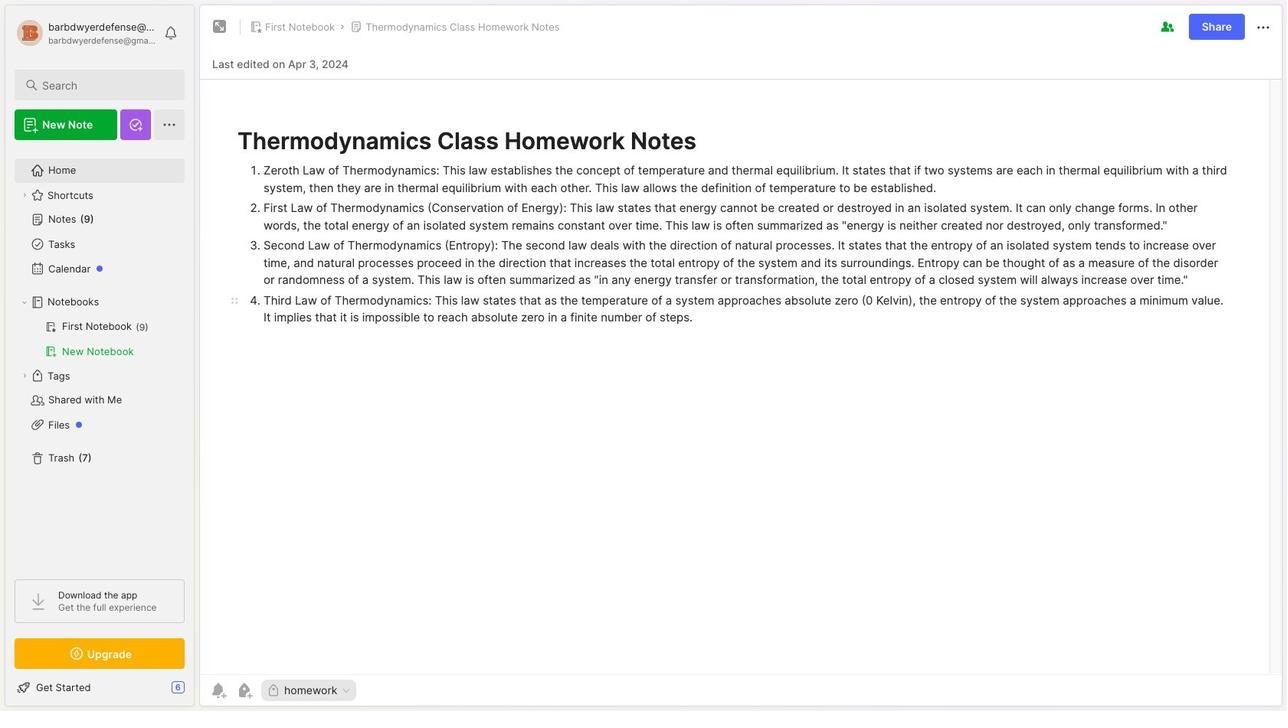 Task type: locate. For each thing, give the bounding box(es) containing it.
expand notebooks image
[[20, 298, 29, 307]]

expand note image
[[211, 18, 229, 36]]

add a reminder image
[[209, 682, 228, 700]]

main element
[[0, 0, 199, 712]]

tree inside main element
[[5, 149, 194, 566]]

None search field
[[42, 76, 171, 94]]

more actions image
[[1254, 18, 1273, 37]]

group
[[15, 315, 184, 364]]

click to collapse image
[[193, 684, 205, 702]]

tree
[[5, 149, 194, 566]]

homework Tag actions field
[[337, 686, 352, 697]]

group inside tree
[[15, 315, 184, 364]]

note window element
[[199, 5, 1283, 711]]

More actions field
[[1254, 17, 1273, 37]]

Account field
[[15, 18, 156, 48]]

Search text field
[[42, 78, 171, 93]]



Task type: describe. For each thing, give the bounding box(es) containing it.
Note Editor text field
[[200, 79, 1282, 675]]

none search field inside main element
[[42, 76, 171, 94]]

expand tags image
[[20, 372, 29, 381]]

Help and Learning task checklist field
[[5, 676, 194, 700]]

add tag image
[[235, 682, 254, 700]]



Task type: vqa. For each thing, say whether or not it's contained in the screenshot.
the Untitled
no



